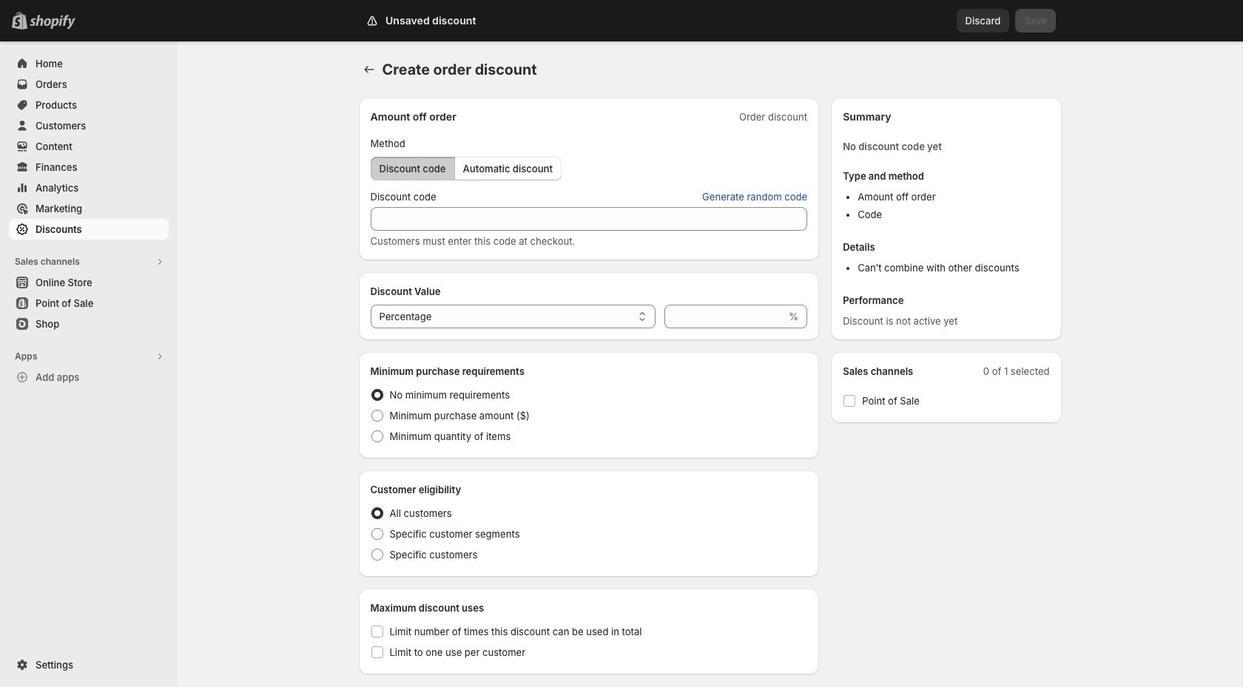 Task type: locate. For each thing, give the bounding box(es) containing it.
None text field
[[371, 207, 808, 231], [665, 305, 787, 329], [371, 207, 808, 231], [665, 305, 787, 329]]

shopify image
[[30, 15, 76, 30]]



Task type: vqa. For each thing, say whether or not it's contained in the screenshot.
The Shopify image
yes



